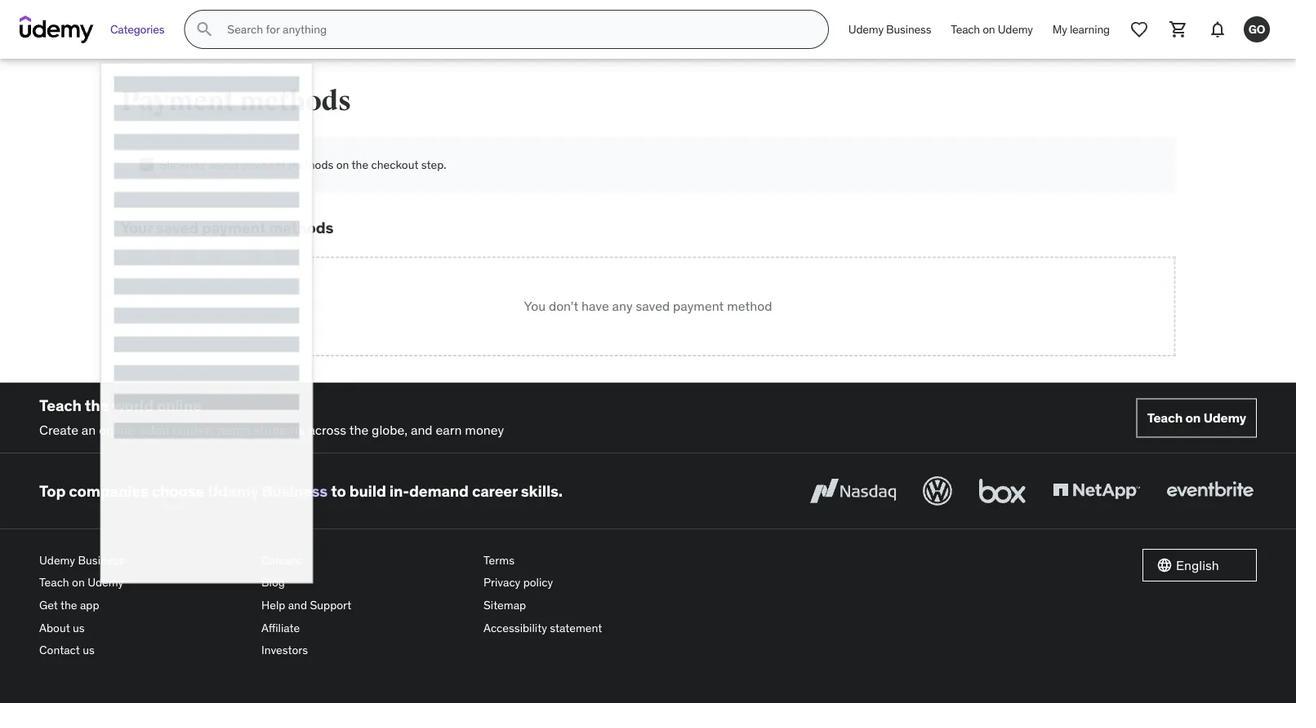 Task type: vqa. For each thing, say whether or not it's contained in the screenshot.
-
no



Task type: describe. For each thing, give the bounding box(es) containing it.
video
[[138, 422, 169, 439]]

my
[[191, 157, 206, 172]]

sitemap link
[[483, 595, 693, 617]]

affiliate
[[261, 621, 300, 636]]

my
[[1053, 22, 1067, 37]]

accessibility
[[483, 621, 547, 636]]

checkout
[[371, 157, 419, 172]]

notifications image
[[1208, 20, 1227, 39]]

on left my
[[983, 22, 995, 37]]

eventbrite image
[[1163, 474, 1257, 510]]

on inside the udemy business teach on udemy get the app about us contact us
[[72, 576, 85, 591]]

create
[[39, 422, 78, 439]]

privacy
[[483, 576, 520, 591]]

2 vertical spatial saved
[[636, 298, 670, 315]]

contact
[[39, 643, 80, 658]]

statement
[[550, 621, 602, 636]]

support
[[310, 598, 351, 613]]

the inside the udemy business teach on udemy get the app about us contact us
[[60, 598, 77, 613]]

0 vertical spatial methods
[[239, 84, 351, 118]]

investors
[[261, 643, 308, 658]]

step.
[[421, 157, 446, 172]]

course,
[[172, 422, 215, 439]]

your
[[120, 218, 153, 237]]

any
[[612, 298, 633, 315]]

0 vertical spatial payment
[[241, 157, 286, 172]]

students
[[254, 422, 305, 439]]

and inside teach the world online create an online video course, reach students across the globe, and earn money
[[411, 422, 433, 439]]

0 vertical spatial saved
[[209, 157, 238, 172]]

show my saved payment methods on the checkout step.
[[160, 157, 446, 172]]

udemy business teach on udemy get the app about us contact us
[[39, 553, 124, 658]]

skills.
[[521, 481, 563, 501]]

xsmall image
[[140, 158, 153, 171]]

affiliate link
[[261, 617, 470, 640]]

companies
[[69, 481, 148, 501]]

an
[[82, 422, 96, 439]]

and inside careers blog help and support affiliate investors
[[288, 598, 307, 613]]

udemy business
[[848, 22, 931, 37]]

business for udemy business
[[886, 22, 931, 37]]

go link
[[1237, 10, 1276, 49]]

money
[[465, 422, 504, 439]]

payment
[[120, 84, 235, 118]]

build
[[349, 481, 386, 501]]

my learning link
[[1043, 10, 1120, 49]]

choose
[[152, 481, 204, 501]]

the up an
[[85, 396, 109, 416]]

categories button
[[100, 10, 174, 49]]

nasdaq image
[[806, 474, 900, 510]]

globe,
[[372, 422, 408, 439]]

2 vertical spatial teach on udemy link
[[39, 572, 248, 595]]

payment methods
[[120, 84, 351, 118]]

1 horizontal spatial teach on udemy link
[[941, 10, 1043, 49]]



Task type: locate. For each thing, give the bounding box(es) containing it.
investors link
[[261, 640, 470, 662]]

us right contact
[[83, 643, 95, 658]]

careers blog help and support affiliate investors
[[261, 553, 351, 658]]

help
[[261, 598, 285, 613]]

saved right your at the left
[[156, 218, 199, 237]]

teach on udemy up 'eventbrite' image
[[1147, 410, 1246, 427]]

top companies choose udemy business to build in-demand career skills.
[[39, 481, 563, 501]]

get the app link
[[39, 595, 248, 617]]

0 horizontal spatial teach on udemy link
[[39, 572, 248, 595]]

udemy image
[[20, 16, 94, 43]]

2 vertical spatial methods
[[269, 218, 333, 237]]

the
[[352, 157, 368, 172], [85, 396, 109, 416], [349, 422, 369, 439], [60, 598, 77, 613]]

teach on udemy link up 'eventbrite' image
[[1137, 399, 1257, 438]]

1 horizontal spatial business
[[262, 481, 328, 501]]

teach
[[951, 22, 980, 37], [39, 396, 81, 416], [1147, 410, 1183, 427], [39, 576, 69, 591]]

top
[[39, 481, 65, 501]]

english button
[[1143, 550, 1257, 582]]

categories
[[110, 22, 164, 37]]

Search for anything text field
[[224, 16, 808, 43]]

1 vertical spatial business
[[262, 481, 328, 501]]

0 vertical spatial online
[[157, 396, 201, 416]]

teach the world online create an online video course, reach students across the globe, and earn money
[[39, 396, 504, 439]]

2 vertical spatial payment
[[673, 298, 724, 315]]

terms privacy policy sitemap accessibility statement
[[483, 553, 602, 636]]

on up app
[[72, 576, 85, 591]]

careers
[[261, 553, 301, 568]]

payment left method
[[673, 298, 724, 315]]

and right help
[[288, 598, 307, 613]]

2 horizontal spatial saved
[[636, 298, 670, 315]]

saved right any
[[636, 298, 670, 315]]

business inside the udemy business teach on udemy get the app about us contact us
[[78, 553, 124, 568]]

2 vertical spatial udemy business link
[[39, 550, 248, 572]]

in-
[[389, 481, 409, 501]]

the left checkout
[[352, 157, 368, 172]]

you don't have any saved payment method
[[524, 298, 772, 315]]

2 vertical spatial business
[[78, 553, 124, 568]]

teach on udemy
[[951, 22, 1033, 37], [1147, 410, 1246, 427]]

terms
[[483, 553, 515, 568]]

privacy policy link
[[483, 572, 693, 595]]

us right the about
[[73, 621, 85, 636]]

demand
[[409, 481, 469, 501]]

2 horizontal spatial teach on udemy link
[[1137, 399, 1257, 438]]

1 vertical spatial udemy business link
[[208, 481, 328, 501]]

volkswagen image
[[920, 474, 955, 510]]

0 vertical spatial teach on udemy
[[951, 22, 1033, 37]]

teach inside the udemy business teach on udemy get the app about us contact us
[[39, 576, 69, 591]]

my learning
[[1053, 22, 1110, 37]]

saved right my
[[209, 157, 238, 172]]

0 horizontal spatial business
[[78, 553, 124, 568]]

business for udemy business teach on udemy get the app about us contact us
[[78, 553, 124, 568]]

1 vertical spatial teach on udemy
[[1147, 410, 1246, 427]]

have
[[582, 298, 609, 315]]

us
[[73, 621, 85, 636], [83, 643, 95, 658]]

accessibility statement link
[[483, 617, 693, 640]]

submit search image
[[195, 20, 214, 39]]

blog link
[[261, 572, 470, 595]]

1 horizontal spatial and
[[411, 422, 433, 439]]

you
[[524, 298, 546, 315]]

1 horizontal spatial teach on udemy
[[1147, 410, 1246, 427]]

udemy business link
[[839, 10, 941, 49], [208, 481, 328, 501], [39, 550, 248, 572]]

english
[[1176, 557, 1219, 574]]

don't
[[549, 298, 578, 315]]

get
[[39, 598, 58, 613]]

payment down my
[[202, 218, 266, 237]]

1 horizontal spatial online
[[157, 396, 201, 416]]

policy
[[523, 576, 553, 591]]

0 horizontal spatial saved
[[156, 218, 199, 237]]

world
[[112, 396, 153, 416]]

business
[[886, 22, 931, 37], [262, 481, 328, 501], [78, 553, 124, 568]]

teach inside teach the world online create an online video course, reach students across the globe, and earn money
[[39, 396, 81, 416]]

1 vertical spatial teach on udemy link
[[1137, 399, 1257, 438]]

online
[[157, 396, 201, 416], [99, 422, 134, 439]]

0 horizontal spatial and
[[288, 598, 307, 613]]

teach on udemy link left my
[[941, 10, 1043, 49]]

payment right my
[[241, 157, 286, 172]]

on
[[983, 22, 995, 37], [336, 157, 349, 172], [1185, 410, 1201, 427], [72, 576, 85, 591]]

contact us link
[[39, 640, 248, 662]]

your saved payment methods
[[120, 218, 333, 237]]

wishlist image
[[1129, 20, 1149, 39]]

on left checkout
[[336, 157, 349, 172]]

shopping cart with 0 items image
[[1169, 20, 1188, 39]]

udemy
[[848, 22, 884, 37], [998, 22, 1033, 37], [1203, 410, 1246, 427], [208, 481, 258, 501], [39, 553, 75, 568], [88, 576, 124, 591]]

to
[[331, 481, 346, 501]]

1 vertical spatial saved
[[156, 218, 199, 237]]

udemy inside 'udemy business' link
[[848, 22, 884, 37]]

0 vertical spatial udemy business link
[[839, 10, 941, 49]]

1 horizontal spatial saved
[[209, 157, 238, 172]]

earn
[[436, 422, 462, 439]]

0 horizontal spatial online
[[99, 422, 134, 439]]

about
[[39, 621, 70, 636]]

payment
[[241, 157, 286, 172], [202, 218, 266, 237], [673, 298, 724, 315]]

1 vertical spatial payment
[[202, 218, 266, 237]]

0 vertical spatial teach on udemy link
[[941, 10, 1043, 49]]

1 vertical spatial and
[[288, 598, 307, 613]]

the left 'globe,'
[[349, 422, 369, 439]]

blog
[[261, 576, 285, 591]]

0 horizontal spatial teach on udemy
[[951, 22, 1033, 37]]

2 horizontal spatial business
[[886, 22, 931, 37]]

method
[[727, 298, 772, 315]]

on up 'eventbrite' image
[[1185, 410, 1201, 427]]

saved
[[209, 157, 238, 172], [156, 218, 199, 237], [636, 298, 670, 315]]

methods
[[239, 84, 351, 118], [288, 157, 334, 172], [269, 218, 333, 237]]

teach on udemy left my
[[951, 22, 1033, 37]]

1 vertical spatial online
[[99, 422, 134, 439]]

0 vertical spatial business
[[886, 22, 931, 37]]

across
[[308, 422, 346, 439]]

0 vertical spatial us
[[73, 621, 85, 636]]

online up course,
[[157, 396, 201, 416]]

go
[[1248, 22, 1265, 36]]

1 vertical spatial methods
[[288, 157, 334, 172]]

small image
[[1156, 558, 1173, 574]]

app
[[80, 598, 99, 613]]

show
[[160, 157, 188, 172]]

about us link
[[39, 617, 248, 640]]

and left earn
[[411, 422, 433, 439]]

careers link
[[261, 550, 470, 572]]

career
[[472, 481, 518, 501]]

sitemap
[[483, 598, 526, 613]]

the right get
[[60, 598, 77, 613]]

1 vertical spatial us
[[83, 643, 95, 658]]

help and support link
[[261, 595, 470, 617]]

0 vertical spatial and
[[411, 422, 433, 439]]

teach on udemy link up about us "link"
[[39, 572, 248, 595]]

box image
[[975, 474, 1030, 510]]

learning
[[1070, 22, 1110, 37]]

and
[[411, 422, 433, 439], [288, 598, 307, 613]]

netapp image
[[1049, 474, 1143, 510]]

teach on udemy link
[[941, 10, 1043, 49], [1137, 399, 1257, 438], [39, 572, 248, 595]]

terms link
[[483, 550, 693, 572]]

online right an
[[99, 422, 134, 439]]

reach
[[218, 422, 251, 439]]



